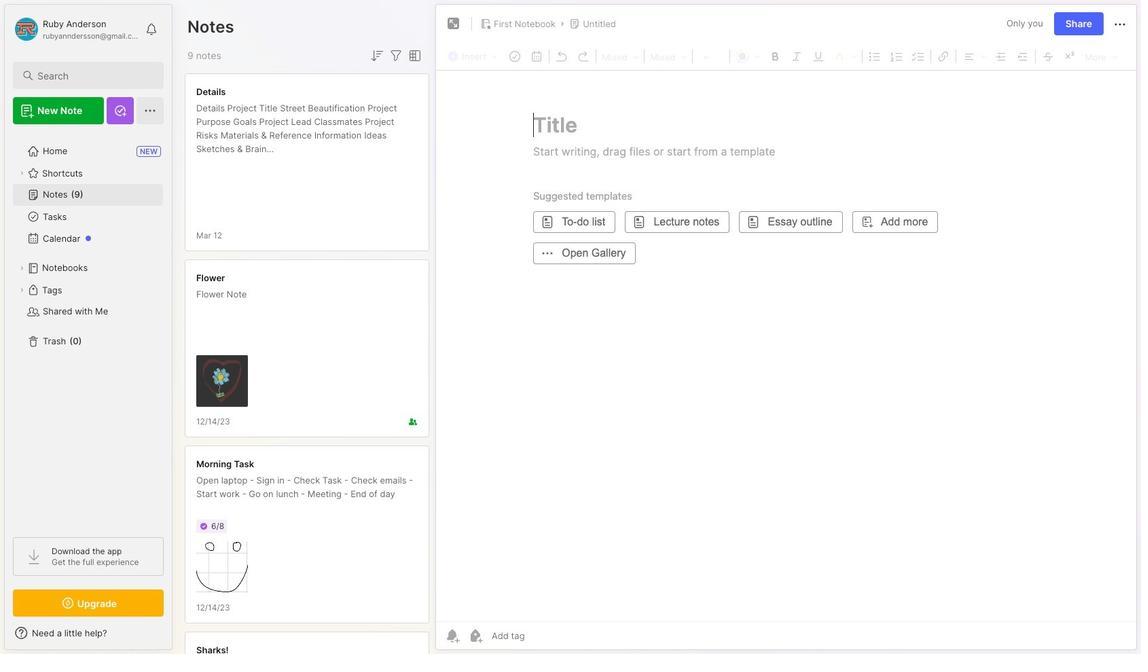 Task type: vqa. For each thing, say whether or not it's contained in the screenshot.
What'S New FIELD
yes



Task type: describe. For each thing, give the bounding box(es) containing it.
font family image
[[646, 48, 691, 65]]

Font family field
[[646, 48, 691, 65]]

expand note image
[[446, 16, 462, 32]]

insert image
[[444, 48, 504, 65]]

Sort options field
[[369, 48, 385, 64]]

note window element
[[436, 4, 1138, 654]]

Font size field
[[695, 48, 729, 65]]

2 thumbnail image from the top
[[196, 542, 248, 593]]

Add filters field
[[388, 48, 404, 64]]

Heading level field
[[598, 48, 643, 65]]

add tag image
[[468, 628, 484, 644]]

WHAT'S NEW field
[[5, 623, 172, 644]]

tree inside main element
[[5, 133, 172, 525]]

font color image
[[732, 47, 765, 65]]

Add tag field
[[491, 630, 593, 642]]

Search text field
[[37, 69, 152, 82]]

main element
[[0, 0, 177, 654]]

Insert field
[[444, 48, 504, 65]]



Task type: locate. For each thing, give the bounding box(es) containing it.
highlight image
[[830, 47, 861, 65]]

None search field
[[37, 67, 152, 84]]

1 thumbnail image from the top
[[196, 355, 248, 407]]

Font color field
[[732, 47, 765, 65]]

Note Editor text field
[[436, 70, 1137, 622]]

click to collapse image
[[172, 629, 182, 646]]

heading level image
[[598, 48, 643, 65]]

none search field inside main element
[[37, 67, 152, 84]]

Account field
[[13, 16, 139, 43]]

1 vertical spatial thumbnail image
[[196, 542, 248, 593]]

View options field
[[404, 48, 423, 64]]

add filters image
[[388, 48, 404, 64]]

expand tags image
[[18, 286, 26, 294]]

More field
[[1081, 48, 1122, 65]]

more actions image
[[1113, 16, 1129, 32]]

More actions field
[[1113, 15, 1129, 32]]

alignment image
[[958, 47, 991, 65]]

font size image
[[695, 48, 729, 65]]

expand notebooks image
[[18, 264, 26, 273]]

thumbnail image
[[196, 355, 248, 407], [196, 542, 248, 593]]

add a reminder image
[[444, 628, 461, 644]]

more image
[[1081, 48, 1122, 65]]

Highlight field
[[830, 47, 861, 65]]

0 vertical spatial thumbnail image
[[196, 355, 248, 407]]

tree
[[5, 133, 172, 525]]

Alignment field
[[958, 47, 991, 65]]



